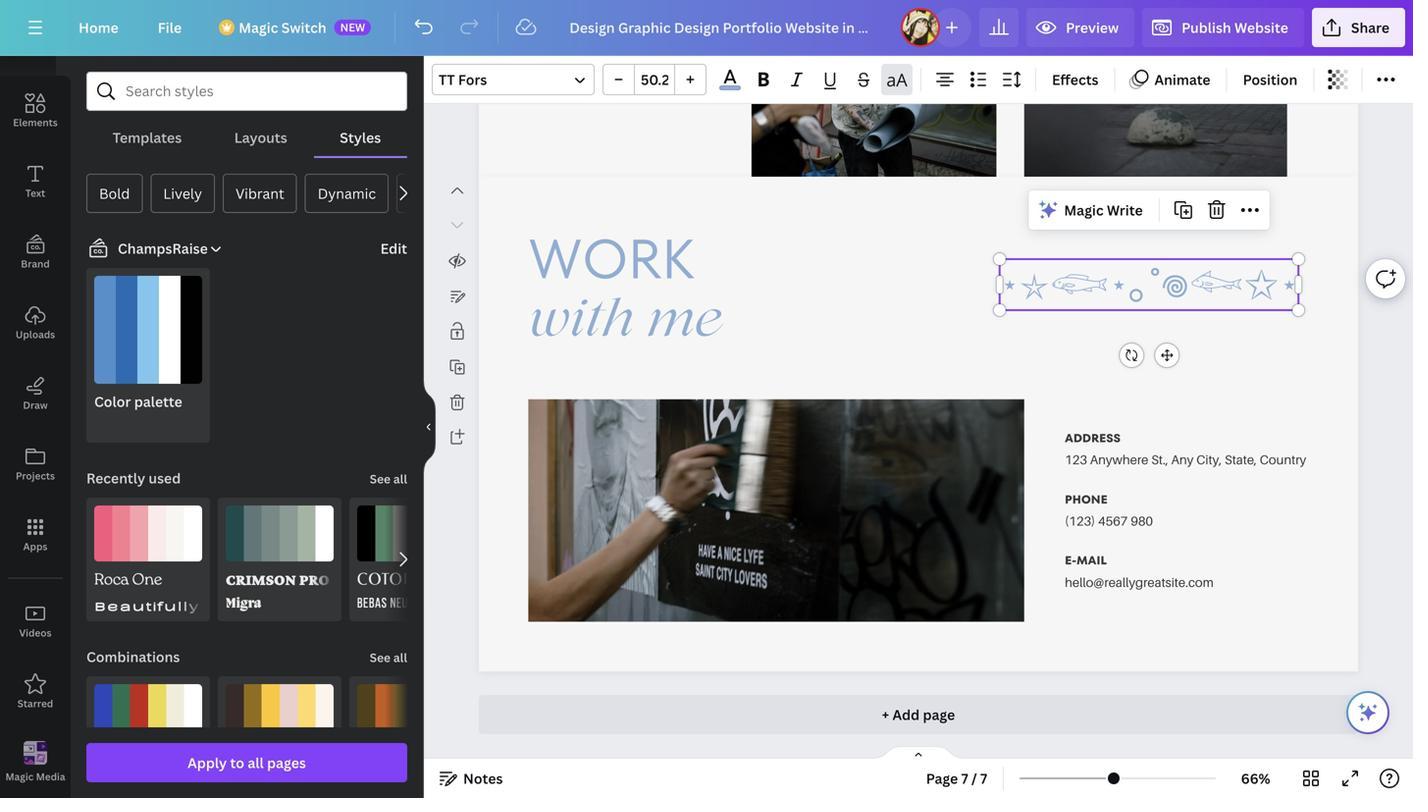 Task type: vqa. For each thing, say whether or not it's contained in the screenshot.
migra
yes



Task type: describe. For each thing, give the bounding box(es) containing it.
uploads
[[16, 328, 55, 341]]

tt fors button
[[432, 64, 595, 95]]

switch
[[282, 18, 327, 37]]

country
[[1260, 452, 1307, 467]]

e-
[[1065, 552, 1077, 569]]

tt fors
[[439, 70, 487, 89]]

preview
[[1066, 18, 1119, 37]]

pro
[[299, 571, 330, 588]]

mail
[[1077, 552, 1107, 569]]

write
[[1107, 201, 1143, 219]]

see all for combinations
[[370, 649, 407, 666]]

neue
[[390, 598, 414, 611]]

publish website button
[[1143, 8, 1305, 47]]

videos button
[[0, 586, 71, 657]]

file button
[[142, 8, 198, 47]]

+
[[882, 705, 890, 724]]

st.,
[[1152, 452, 1169, 467]]

dynamic
[[318, 184, 376, 203]]

side panel tab list
[[0, 5, 71, 798]]

123
[[1065, 452, 1088, 467]]

cotoris bebas neue
[[357, 570, 429, 611]]

page
[[923, 705, 955, 724]]

notes
[[463, 769, 503, 788]]

apply "toy store" style image
[[94, 684, 202, 791]]

me
[[648, 300, 722, 348]]

apply "lemon meringue" style image
[[226, 684, 334, 791]]

apply
[[188, 753, 227, 772]]

used
[[149, 469, 181, 487]]

effects
[[1052, 70, 1099, 89]]

share
[[1352, 18, 1390, 37]]

home
[[79, 18, 119, 37]]

show pages image
[[872, 745, 966, 761]]

starred
[[17, 697, 53, 710]]

animate button
[[1124, 64, 1219, 95]]

magic for magic media
[[5, 770, 34, 783]]

see for combinations
[[370, 649, 391, 666]]

design
[[19, 45, 52, 58]]

magic for magic write
[[1065, 201, 1104, 219]]

combinations button
[[84, 637, 182, 676]]

4567
[[1099, 513, 1128, 529]]

work with me
[[529, 221, 722, 348]]

– – number field
[[641, 70, 669, 89]]

1 7 from the left
[[962, 769, 969, 788]]

edit button
[[381, 238, 407, 259]]

phone
[[1065, 491, 1108, 508]]

roca one beautifully delicious sans
[[94, 570, 358, 613]]

templates
[[113, 128, 182, 147]]

projects
[[16, 469, 55, 483]]

cotoris
[[357, 570, 429, 590]]

one
[[132, 570, 162, 593]]

file
[[158, 18, 182, 37]]

980
[[1131, 513, 1154, 529]]

elements button
[[0, 76, 71, 146]]

crimson
[[226, 571, 296, 588]]

66% button
[[1224, 763, 1288, 794]]

edit
[[381, 239, 407, 258]]

home link
[[63, 8, 134, 47]]

position button
[[1236, 64, 1306, 95]]

lively button
[[151, 174, 215, 213]]

bebas
[[357, 598, 387, 611]]

pages
[[267, 753, 306, 772]]

styles
[[340, 128, 381, 147]]

⋆⭒𓆟⋆｡˚𖦹𓆜✩⋆
[[1000, 254, 1299, 315]]

fors
[[458, 70, 487, 89]]

vibrant
[[236, 184, 284, 203]]

animate
[[1155, 70, 1211, 89]]



Task type: locate. For each thing, give the bounding box(es) containing it.
1 horizontal spatial 7
[[981, 769, 988, 788]]

2 see all from the top
[[370, 649, 407, 666]]

magic switch
[[239, 18, 327, 37]]

see all button left hide image
[[368, 458, 409, 498]]

recently used
[[86, 469, 181, 487]]

publish website
[[1182, 18, 1289, 37]]

2 7 from the left
[[981, 769, 988, 788]]

magic inside button
[[5, 770, 34, 783]]

phone (123) 4567 980
[[1065, 491, 1154, 529]]

hide image
[[423, 380, 436, 474]]

1 see from the top
[[370, 471, 391, 487]]

color palette
[[94, 392, 182, 411]]

2 vertical spatial all
[[248, 753, 264, 772]]

state,
[[1225, 452, 1257, 467]]

website
[[1235, 18, 1289, 37]]

uploads button
[[0, 288, 71, 358]]

2 vertical spatial magic
[[5, 770, 34, 783]]

see all button for recently used
[[368, 458, 409, 498]]

see down bebas
[[370, 649, 391, 666]]

dynamic button
[[305, 174, 389, 213]]

all for combinations
[[394, 649, 407, 666]]

color palette button
[[86, 268, 210, 443]]

roca
[[94, 570, 129, 593]]

page 7 / 7 button
[[919, 763, 996, 794]]

Design title text field
[[554, 8, 893, 47]]

2 horizontal spatial magic
[[1065, 201, 1104, 219]]

styles button
[[314, 119, 407, 156]]

1 vertical spatial magic
[[1065, 201, 1104, 219]]

projects button
[[0, 429, 71, 500]]

Search styles search field
[[126, 73, 368, 110]]

0 horizontal spatial 7
[[962, 769, 969, 788]]

66%
[[1241, 769, 1271, 788]]

vibrant button
[[223, 174, 297, 213]]

recently
[[86, 469, 145, 487]]

crimson pro migra
[[226, 571, 330, 612]]

draw
[[23, 399, 48, 412]]

effects button
[[1045, 64, 1107, 95]]

migra
[[226, 597, 261, 612]]

apps
[[23, 540, 47, 553]]

text
[[25, 187, 45, 200]]

see for recently used
[[370, 471, 391, 487]]

see all button
[[368, 458, 409, 498], [368, 637, 409, 676]]

2 see from the top
[[370, 649, 391, 666]]

magic left write
[[1065, 201, 1104, 219]]

0 vertical spatial see
[[370, 471, 391, 487]]

lively
[[163, 184, 202, 203]]

1 vertical spatial see all
[[370, 649, 407, 666]]

magic left media
[[5, 770, 34, 783]]

magic media
[[5, 770, 65, 783]]

design button
[[0, 5, 71, 76]]

0 vertical spatial all
[[394, 471, 407, 487]]

bold button
[[86, 174, 143, 213]]

#8badd6 image
[[720, 86, 741, 90], [720, 86, 741, 90]]

1 see all from the top
[[370, 471, 407, 487]]

work
[[529, 221, 695, 298]]

media
[[36, 770, 65, 783]]

brand button
[[0, 217, 71, 288]]

0 vertical spatial see all
[[370, 471, 407, 487]]

main menu bar
[[0, 0, 1414, 56]]

starred button
[[0, 657, 71, 727]]

videos
[[19, 626, 52, 640]]

1 vertical spatial see
[[370, 649, 391, 666]]

all for recently used
[[394, 471, 407, 487]]

to
[[230, 753, 244, 772]]

combinations
[[86, 647, 180, 666]]

canva assistant image
[[1357, 701, 1380, 724]]

all down neue
[[394, 649, 407, 666]]

magic write button
[[1033, 194, 1151, 226]]

magic write
[[1065, 201, 1143, 219]]

see all down neue
[[370, 649, 407, 666]]

any
[[1172, 452, 1194, 467]]

magic inside main menu bar
[[239, 18, 278, 37]]

7 right '/'
[[981, 769, 988, 788]]

preview button
[[1027, 8, 1135, 47]]

tt
[[439, 70, 455, 89]]

see all for recently used
[[370, 471, 407, 487]]

see all
[[370, 471, 407, 487], [370, 649, 407, 666]]

group
[[603, 64, 707, 95]]

beautifully
[[94, 597, 200, 613]]

magic media button
[[0, 727, 71, 798]]

see all left hide image
[[370, 471, 407, 487]]

page
[[926, 769, 958, 788]]

publish
[[1182, 18, 1232, 37]]

palette
[[134, 392, 182, 411]]

all right to
[[248, 753, 264, 772]]

draw button
[[0, 358, 71, 429]]

0 vertical spatial see all button
[[368, 458, 409, 498]]

champsraise
[[118, 239, 208, 258]]

brand
[[21, 257, 50, 270]]

see all button down neue
[[368, 637, 409, 676]]

layouts button
[[208, 119, 314, 156]]

apply to all pages
[[188, 753, 306, 772]]

1 vertical spatial see all button
[[368, 637, 409, 676]]

text button
[[0, 146, 71, 217]]

0 vertical spatial magic
[[239, 18, 278, 37]]

apply to all pages button
[[86, 743, 407, 782]]

page 7 / 7
[[926, 769, 988, 788]]

see all button for combinations
[[368, 637, 409, 676]]

1 see all button from the top
[[368, 458, 409, 498]]

position
[[1243, 70, 1298, 89]]

address
[[1065, 430, 1121, 446]]

anywhere
[[1090, 452, 1149, 467]]

e-mail hello@reallygreatsite.com
[[1065, 552, 1214, 590]]

magic inside button
[[1065, 201, 1104, 219]]

share button
[[1312, 8, 1406, 47]]

all left hide image
[[394, 471, 407, 487]]

1 horizontal spatial magic
[[239, 18, 278, 37]]

with
[[529, 300, 635, 348]]

7 left '/'
[[962, 769, 969, 788]]

1 vertical spatial all
[[394, 649, 407, 666]]

magic for magic switch
[[239, 18, 278, 37]]

0 horizontal spatial magic
[[5, 770, 34, 783]]

see left hide image
[[370, 471, 391, 487]]

bold
[[99, 184, 130, 203]]

layouts
[[234, 128, 287, 147]]

2 see all button from the top
[[368, 637, 409, 676]]

color
[[94, 392, 131, 411]]

address 123 anywhere st., any city, state, country
[[1065, 430, 1307, 467]]

(123)
[[1065, 513, 1096, 529]]

+ add page button
[[479, 695, 1359, 734]]

city,
[[1197, 452, 1222, 467]]

all inside 'button'
[[248, 753, 264, 772]]

magic left switch
[[239, 18, 278, 37]]

champsraise button
[[79, 237, 224, 260]]

see
[[370, 471, 391, 487], [370, 649, 391, 666]]

new
[[340, 20, 365, 34]]



